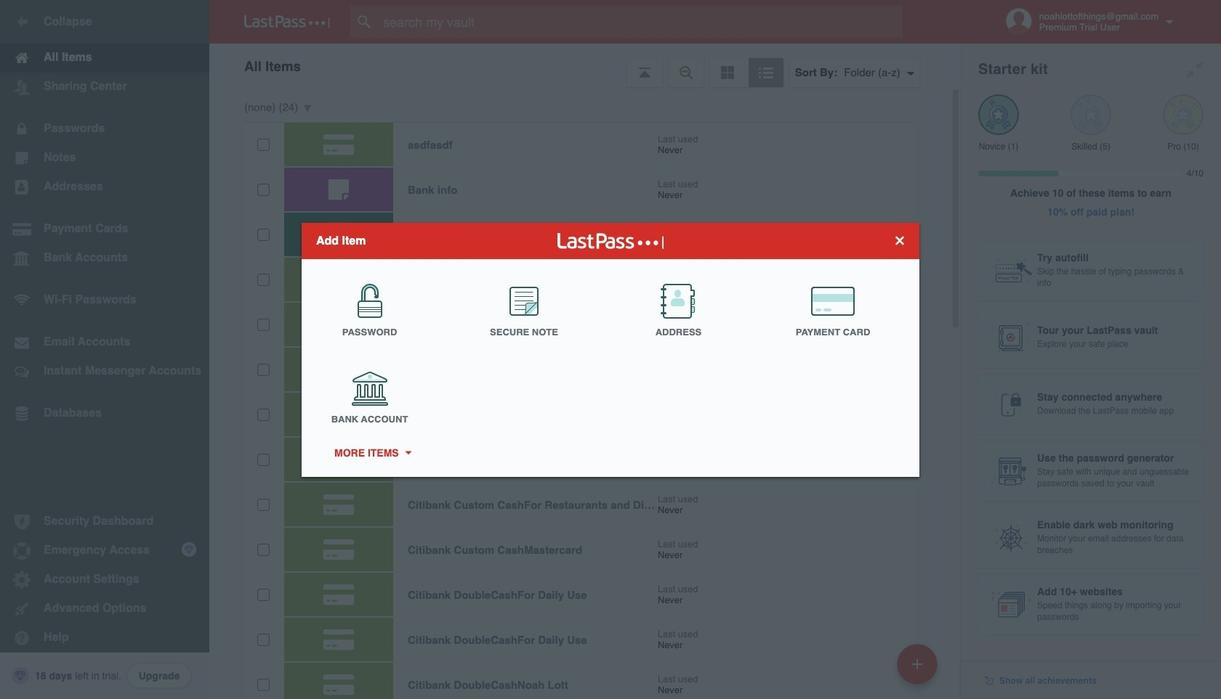 Task type: locate. For each thing, give the bounding box(es) containing it.
new item image
[[912, 660, 922, 670]]

caret right image
[[403, 451, 413, 455]]

dialog
[[302, 223, 919, 477]]

Search search field
[[350, 6, 931, 38]]



Task type: describe. For each thing, give the bounding box(es) containing it.
search my vault text field
[[350, 6, 931, 38]]

vault options navigation
[[209, 44, 961, 87]]

main navigation navigation
[[0, 0, 209, 700]]

lastpass image
[[244, 15, 330, 28]]

new item navigation
[[892, 640, 946, 700]]



Task type: vqa. For each thing, say whether or not it's contained in the screenshot.
Vault Options Navigation
yes



